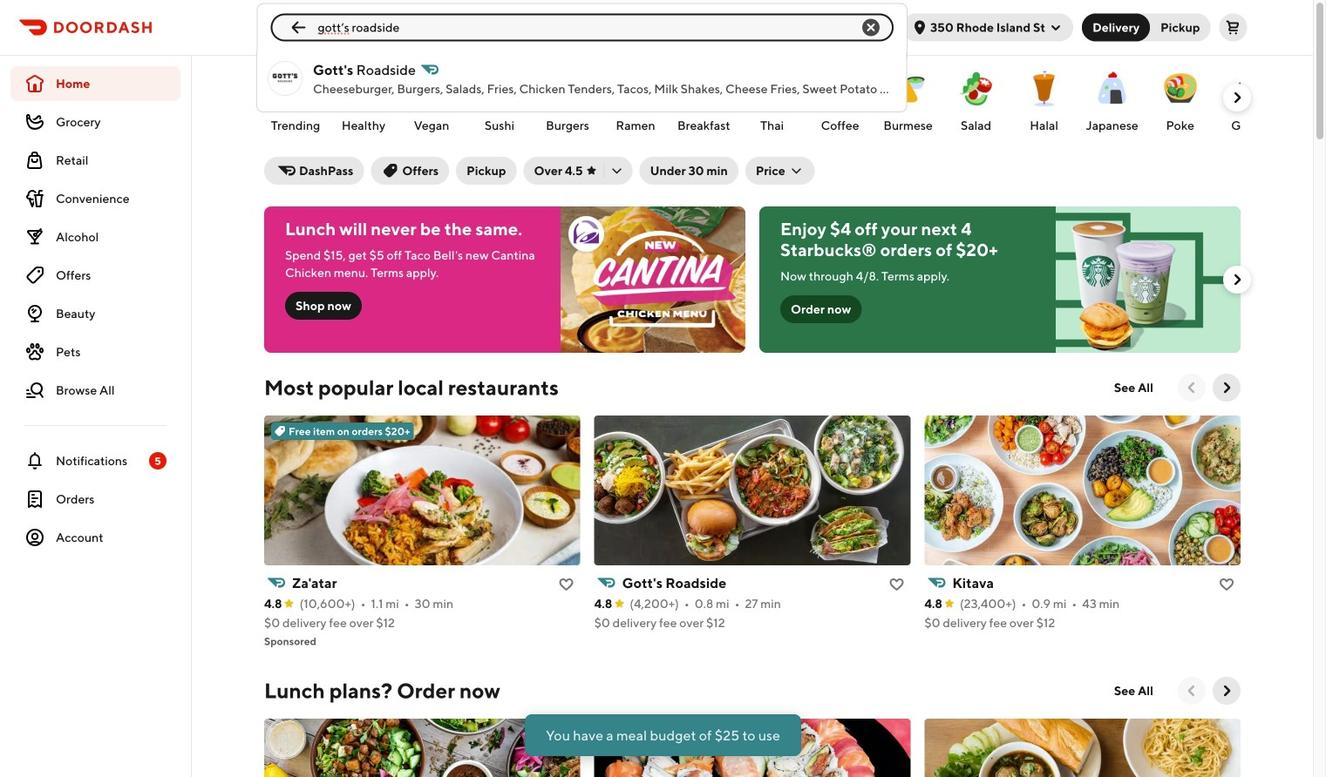 Task type: vqa. For each thing, say whether or not it's contained in the screenshot.
Sign In
no



Task type: locate. For each thing, give the bounding box(es) containing it.
0 vertical spatial next button of carousel image
[[1218, 379, 1236, 397]]

2 next button of carousel image from the top
[[1218, 683, 1236, 700]]

next button of carousel image
[[1229, 89, 1246, 106], [1229, 271, 1246, 289]]

2 previous button of carousel image from the top
[[1183, 683, 1201, 700]]

1 vertical spatial previous button of carousel image
[[1183, 683, 1201, 700]]

1 vertical spatial next button of carousel image
[[1218, 683, 1236, 700]]

2 next button of carousel image from the top
[[1229, 271, 1246, 289]]

None button
[[1082, 14, 1150, 41], [1140, 14, 1211, 41], [1082, 14, 1150, 41], [1140, 14, 1211, 41]]

1 vertical spatial next button of carousel image
[[1229, 271, 1246, 289]]

1 next button of carousel image from the top
[[1218, 379, 1236, 397]]

previous button of carousel image
[[1183, 379, 1201, 397], [1183, 683, 1201, 700]]

next button of carousel image
[[1218, 379, 1236, 397], [1218, 683, 1236, 700]]

0 vertical spatial next button of carousel image
[[1229, 89, 1246, 106]]

1 previous button of carousel image from the top
[[1183, 379, 1201, 397]]

0 vertical spatial previous button of carousel image
[[1183, 379, 1201, 397]]



Task type: describe. For each thing, give the bounding box(es) containing it.
Store search: begin typing to search for stores available on DoorDash text field
[[318, 19, 847, 36]]

previous button of carousel image for 1st next button of carousel icon from the top of the page
[[1183, 379, 1201, 397]]

0 items, open order cart image
[[1226, 20, 1240, 34]]

1 next button of carousel image from the top
[[1229, 89, 1246, 106]]

clear search input image
[[861, 17, 882, 38]]

toggle order method (delivery or pickup) option group
[[1082, 14, 1211, 41]]

return from search image
[[288, 17, 309, 38]]

previous button of carousel image for 2nd next button of carousel icon from the top of the page
[[1183, 683, 1201, 700]]



